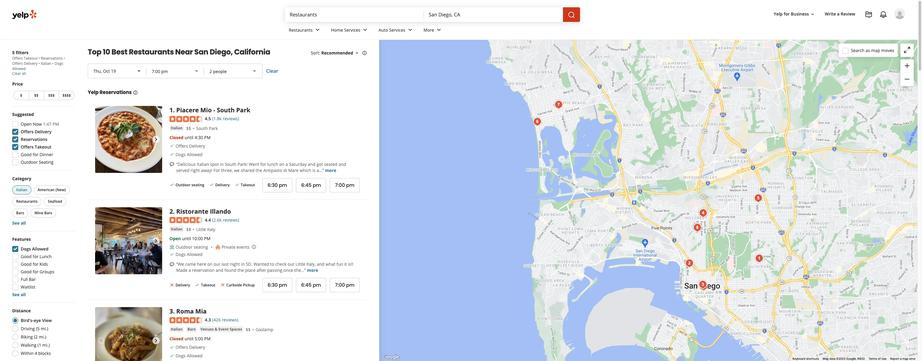 Task type: locate. For each thing, give the bounding box(es) containing it.
1 see all button from the top
[[12, 220, 26, 226]]

delivery down filters at the left of page
[[24, 61, 38, 66]]

pm for ristorante illando 7:00 pm link
[[346, 282, 354, 289]]

pm for 7:00 pm link related to piacere mio - south park
[[346, 182, 354, 189]]

italian button down 4.5 star rating image
[[169, 125, 184, 131]]

16 speech v2 image left "we
[[169, 262, 174, 267]]

park
[[236, 106, 250, 114], [209, 125, 218, 131]]

1 horizontal spatial more
[[325, 168, 336, 173]]

see all for features
[[12, 292, 26, 298]]

away!
[[201, 168, 212, 173]]

None search field
[[285, 7, 581, 22]]

1 vertical spatial see all
[[12, 292, 26, 298]]

2 6:30 pm link from the top
[[262, 278, 292, 293]]

closed for piacere mio - south park
[[169, 135, 183, 140]]

reviews)
[[223, 116, 239, 122], [223, 217, 239, 223], [222, 317, 238, 323]]

of
[[878, 358, 881, 361]]

.
[[173, 106, 175, 114], [173, 207, 175, 216], [173, 308, 175, 316]]

home
[[331, 27, 343, 33]]

none field near
[[429, 11, 558, 18]]

1 vertical spatial 6:45 pm
[[301, 282, 321, 289]]

clear up price
[[12, 71, 21, 76]]

previous image for 3
[[98, 338, 105, 345]]

0 horizontal spatial piacere mio - south park image
[[95, 106, 162, 173]]

•
[[38, 56, 40, 61], [64, 56, 65, 61], [39, 61, 40, 66], [52, 61, 54, 66]]

see all
[[12, 220, 26, 226], [12, 292, 26, 298]]

24 chevron down v2 image for auto services
[[406, 26, 414, 34]]

1 . from the top
[[173, 106, 175, 114]]

event
[[218, 327, 229, 332]]

0 horizontal spatial 24 chevron down v2 image
[[314, 26, 321, 34]]

0 vertical spatial outdoor
[[21, 159, 38, 165]]

1 . piacere mio - south park
[[169, 106, 250, 114]]

passing
[[267, 268, 282, 274]]

1 vertical spatial .
[[173, 207, 175, 216]]

1 horizontal spatial on
[[279, 161, 284, 167]]

piacere mio - south park image inside map region
[[753, 253, 765, 265]]

1 vertical spatial more link
[[307, 268, 318, 274]]

is!!
[[348, 262, 353, 267]]

the inside the '"we came here on our last night in sd. wanted to check out little italy, and what fun it is!! made a reservation and found the place after passing once-the…"'
[[237, 268, 244, 274]]

1 horizontal spatial none field
[[429, 11, 558, 18]]

0 vertical spatial 6:30 pm
[[268, 182, 287, 189]]

pm for 1 . piacere mio - south park
[[204, 135, 211, 140]]

2 16 speech v2 image from the top
[[169, 262, 174, 267]]

6:45 pm link down the…"
[[296, 278, 326, 293]]

1 vertical spatial in
[[241, 262, 245, 267]]

0 vertical spatial outdoor seating
[[176, 183, 204, 188]]

4.3
[[205, 317, 211, 323]]

next image
[[152, 136, 160, 143], [152, 237, 160, 245], [152, 338, 160, 345]]

0 vertical spatial 7:00 pm link
[[330, 178, 360, 193]]

1 horizontal spatial 24 chevron down v2 image
[[406, 26, 414, 34]]

see all button up "features" at the bottom left of the page
[[12, 220, 26, 226]]

yelp right "$$$$" button
[[88, 89, 99, 96]]

italian inside "delicious italian spot in south park! went for lunch on a saturday and got seated and served right away! for three, we shared the antipasto di mare which is a…"
[[197, 161, 209, 167]]

allowed for 3
[[187, 353, 203, 359]]

1 horizontal spatial map
[[902, 358, 908, 361]]

2 italian link from the top
[[169, 227, 184, 233]]

6:30 pm link down passing
[[262, 278, 292, 293]]

1 vertical spatial park
[[209, 125, 218, 131]]

1 vertical spatial outdoor
[[176, 183, 191, 188]]

16 checkmark v2 image
[[169, 144, 174, 149], [169, 183, 174, 188], [209, 183, 214, 188]]

clear button
[[266, 68, 278, 74]]

info icon image
[[251, 245, 256, 250], [251, 245, 256, 250]]

24 chevron down v2 image left home
[[314, 26, 321, 34]]

2 services from the left
[[389, 27, 405, 33]]

bars
[[16, 211, 24, 216], [44, 211, 52, 216], [187, 327, 196, 332]]

bars button down restaurants button
[[12, 209, 28, 218]]

Find text field
[[290, 11, 419, 18]]

yelp inside button
[[774, 11, 783, 17]]

2 24 chevron down v2 image from the left
[[406, 26, 414, 34]]

0 vertical spatial slideshow element
[[95, 106, 162, 173]]

0 vertical spatial more
[[325, 168, 336, 173]]

italian link down '4.3 star rating' image
[[169, 327, 184, 333]]

7:00 for piacere mio - south park
[[335, 182, 345, 189]]

. for 3
[[173, 308, 175, 316]]

16 speech v2 image left ""delicious"
[[169, 162, 174, 167]]

0 vertical spatial offers delivery
[[21, 129, 52, 135]]

more link down italy,
[[307, 268, 318, 274]]

for for lunch
[[33, 254, 38, 260]]

6:30 pm down passing
[[268, 282, 287, 289]]

6:30 for piacere mio - south park
[[268, 182, 278, 189]]

south park
[[196, 125, 218, 131]]

&
[[215, 327, 217, 332]]

south up three,
[[225, 161, 236, 167]]

offers delivery
[[21, 129, 52, 135], [176, 143, 205, 149], [176, 345, 205, 351]]

inegi
[[857, 358, 865, 361]]

24 chevron down v2 image right more
[[435, 26, 443, 34]]

1 vertical spatial bars button
[[186, 327, 197, 333]]

6:45 down which
[[301, 182, 312, 189]]

italian for italian button below "category"
[[16, 187, 27, 193]]

3
[[169, 308, 173, 316]]

1 vertical spatial 6:45 pm link
[[296, 278, 326, 293]]

offers takeout
[[21, 144, 51, 150]]

4 good from the top
[[21, 269, 32, 275]]

takeout down shared
[[241, 183, 255, 188]]

0 horizontal spatial on
[[207, 262, 212, 267]]

0 vertical spatial previous image
[[98, 136, 105, 143]]

map for moves
[[871, 47, 880, 53]]

1 vertical spatial previous image
[[98, 237, 105, 245]]

yelp left business
[[774, 11, 783, 17]]

2 6:45 from the top
[[301, 282, 312, 289]]

pm for 6:30 pm link associated with ristorante illando
[[279, 282, 287, 289]]

$$ for 2
[[186, 227, 191, 233]]

in right spot
[[220, 161, 224, 167]]

1 vertical spatial map
[[902, 358, 908, 361]]

. up "4.4 star rating" image
[[173, 207, 175, 216]]

1 closed from the top
[[169, 135, 183, 140]]

offers takeout • reservations • offers delivery • italian •
[[12, 56, 65, 66]]

piacere mio - south park link
[[176, 106, 250, 114]]

1 vertical spatial 6:30 pm link
[[262, 278, 292, 293]]

1 next image from the top
[[152, 136, 160, 143]]

1 vertical spatial all
[[21, 220, 26, 226]]

3 slideshow element from the top
[[95, 308, 162, 362]]

1 horizontal spatial bars button
[[186, 327, 197, 333]]

0 vertical spatial see all
[[12, 220, 26, 226]]

0 vertical spatial until
[[185, 135, 193, 140]]

reviews) down illando
[[223, 217, 239, 223]]

report a map error link
[[890, 358, 916, 361]]

1 vertical spatial next image
[[152, 237, 160, 245]]

16 close v2 image left curbside
[[220, 283, 225, 288]]

south up 4:30
[[196, 125, 208, 131]]

terms of use link
[[869, 358, 887, 361]]

option group
[[10, 308, 76, 359]]

write
[[825, 11, 836, 17]]

2 outdoor seating from the top
[[176, 245, 208, 250]]

0 vertical spatial closed
[[169, 135, 183, 140]]

2 next image from the top
[[152, 237, 160, 245]]

1 16 close v2 image from the left
[[169, 283, 174, 288]]

clear down california
[[266, 68, 278, 74]]

1 services from the left
[[344, 27, 360, 33]]

1 horizontal spatial the
[[256, 168, 262, 173]]

1 6:30 from the top
[[268, 182, 278, 189]]

1 vertical spatial 6:30 pm
[[268, 282, 287, 289]]

None field
[[290, 11, 419, 18], [429, 11, 558, 18]]

a down came
[[189, 268, 191, 274]]

0 vertical spatial restaurants
[[289, 27, 313, 33]]

6:30 pm link for piacere mio - south park
[[262, 178, 292, 193]]

"delicious italian spot in south park! went for lunch on a saturday and got seated and served right away! for three, we shared the antipasto di mare which is a…"
[[176, 161, 346, 173]]

in left sd.
[[241, 262, 245, 267]]

0 vertical spatial .
[[173, 106, 175, 114]]

and
[[308, 161, 315, 167], [339, 161, 346, 167], [317, 262, 324, 267], [216, 268, 223, 274]]

outdoor seating for private events
[[176, 245, 208, 250]]

seated
[[324, 161, 337, 167]]

2 7:00 from the top
[[335, 282, 345, 289]]

1 horizontal spatial bars
[[44, 211, 52, 216]]

2 slideshow element from the top
[[95, 207, 162, 275]]

walking (1 mi.)
[[21, 343, 50, 348]]

italian
[[41, 61, 51, 66], [171, 125, 183, 131], [197, 161, 209, 167], [16, 187, 27, 193], [171, 227, 183, 232], [171, 327, 183, 332]]

dogs allowed up good for lunch
[[21, 246, 48, 252]]

0 vertical spatial mi.)
[[41, 326, 48, 332]]

Select a date text field
[[88, 64, 146, 78]]

dogs allowed inside "group"
[[21, 246, 48, 252]]

the down the went
[[256, 168, 262, 173]]

outdoor inside "group"
[[21, 159, 38, 165]]

for for business
[[784, 11, 790, 17]]

1 outdoor seating from the top
[[176, 183, 204, 188]]

pm for piacere mio - south park's 6:30 pm link
[[279, 182, 287, 189]]

0 horizontal spatial little
[[196, 227, 206, 233]]

expand map image
[[903, 46, 911, 54]]

takeout down filters at the left of page
[[24, 56, 38, 61]]

offers delivery down now
[[21, 129, 52, 135]]

2 vertical spatial .
[[173, 308, 175, 316]]

16 chevron down v2 image
[[810, 12, 815, 17]]

antipasto
[[263, 168, 282, 173]]

bars link
[[186, 327, 197, 333]]

16 checkmark v2 image
[[169, 152, 174, 157], [235, 183, 239, 188], [169, 252, 174, 257], [195, 283, 200, 288], [169, 345, 174, 350], [169, 354, 174, 359]]

2 . from the top
[[173, 207, 175, 216]]

24 chevron down v2 image inside more link
[[435, 26, 443, 34]]

delivery down 4:30
[[189, 143, 205, 149]]

1 vertical spatial seating
[[194, 245, 208, 250]]

allowed down 5:00
[[187, 353, 203, 359]]

more link down seated
[[325, 168, 336, 173]]

little up 10:00
[[196, 227, 206, 233]]

in
[[220, 161, 224, 167], [241, 262, 245, 267]]

a inside write a review link
[[837, 11, 840, 17]]

0 vertical spatial seating
[[191, 183, 204, 188]]

more down seated
[[325, 168, 336, 173]]

1 vertical spatial the
[[237, 268, 244, 274]]

for for dinner
[[33, 152, 38, 158]]

open down the suggested
[[21, 121, 32, 127]]

1 none field from the left
[[290, 11, 419, 18]]

16 chevron down v2 image
[[354, 51, 359, 55]]

2 previous image from the top
[[98, 237, 105, 245]]

24 chevron down v2 image right auto services
[[406, 26, 414, 34]]

. for 2
[[173, 207, 175, 216]]

16 checkmark v2 image up 2
[[169, 183, 174, 188]]

allowed up came
[[187, 252, 203, 258]]

2 7:00 pm link from the top
[[330, 278, 360, 293]]

1 24 chevron down v2 image from the left
[[362, 26, 369, 34]]

6:45 pm link for ristorante illando
[[296, 278, 326, 293]]

1 horizontal spatial restaurants
[[129, 47, 174, 57]]

2 vertical spatial all
[[21, 292, 26, 298]]

1 6:30 pm link from the top
[[262, 178, 292, 193]]

clear
[[266, 68, 278, 74], [12, 71, 21, 76]]

0 horizontal spatial bars button
[[12, 209, 28, 218]]

1 vertical spatial 7:00
[[335, 282, 345, 289]]

pm for 6:45 pm link corresponding to piacere mio - south park
[[313, 182, 321, 189]]

south up (1.8k reviews) link
[[217, 106, 235, 114]]

pm right 5:00
[[204, 336, 211, 342]]

restaurants inside business categories element
[[289, 27, 313, 33]]

di
[[283, 168, 287, 173]]

pm right 4:30
[[204, 135, 211, 140]]

16 checkmark v2 image down closed until 4:30 pm
[[169, 144, 174, 149]]

and right seated
[[339, 161, 346, 167]]

1 previous image from the top
[[98, 136, 105, 143]]

reviews) for illando
[[223, 217, 239, 223]]

1 7:00 from the top
[[335, 182, 345, 189]]

offers delivery down closed until 5:00 pm
[[176, 345, 205, 351]]

for down good for kids
[[33, 269, 38, 275]]

group containing features
[[10, 237, 76, 298]]

6:45 pm down the…"
[[301, 282, 321, 289]]

1 vertical spatial on
[[207, 262, 212, 267]]

see all for category
[[12, 220, 26, 226]]

on left our
[[207, 262, 212, 267]]

0 vertical spatial 6:45 pm
[[301, 182, 321, 189]]

outdoor down good for dinner
[[21, 159, 38, 165]]

1 vertical spatial 6:45
[[301, 282, 312, 289]]

next image for 1 . piacere mio - south park
[[152, 136, 160, 143]]

use
[[881, 358, 887, 361]]

roma mia image
[[697, 279, 709, 291]]

more link for piacere mio - south park
[[325, 168, 336, 173]]

dogs allowed for 1
[[176, 152, 203, 157]]

6:45 for 1 . piacere mio - south park
[[301, 182, 312, 189]]

previous image
[[98, 136, 105, 143], [98, 237, 105, 245], [98, 338, 105, 345]]

bar
[[29, 277, 36, 283]]

0 horizontal spatial yelp
[[88, 89, 99, 96]]

1 vertical spatial 16 speech v2 image
[[169, 262, 174, 267]]

24 chevron down v2 image left auto
[[362, 26, 369, 34]]

1 see from the top
[[12, 220, 20, 226]]

2 vertical spatial reservations
[[21, 137, 47, 142]]

dogs allowed up came
[[176, 252, 203, 258]]

1 7:00 pm from the top
[[335, 182, 354, 189]]

offers down 5 filters
[[12, 56, 23, 61]]

walking
[[21, 343, 36, 348]]

24 chevron down v2 image
[[314, 26, 321, 34], [406, 26, 414, 34]]

dogs allowed down closed until 5:00 pm
[[176, 353, 203, 359]]

wine bars
[[34, 211, 52, 216]]

-
[[213, 106, 215, 114]]

1 vertical spatial 7:00 pm
[[335, 282, 354, 289]]

delivery down 5:00
[[189, 345, 205, 351]]

3 italian link from the top
[[169, 327, 184, 333]]

more down italy,
[[307, 268, 318, 274]]

0 horizontal spatial more
[[307, 268, 318, 274]]

2 6:30 pm from the top
[[268, 282, 287, 289]]

6:30 pm link down antipasto
[[262, 178, 292, 193]]

Time field
[[147, 65, 203, 78]]

0 vertical spatial in
[[220, 161, 224, 167]]

6:30 pm down antipasto
[[268, 182, 287, 189]]

write a review link
[[822, 9, 858, 20]]

$$ inside button
[[34, 93, 38, 98]]

price group
[[12, 81, 76, 102]]

reviews) for mia
[[222, 317, 238, 323]]

6:30 pm for 1 . piacere mio - south park
[[268, 182, 287, 189]]

0 vertical spatial 6:30 pm link
[[262, 178, 292, 193]]

scuderie italia image
[[553, 99, 565, 111]]

3 good from the top
[[21, 262, 32, 267]]

1 horizontal spatial in
[[241, 262, 245, 267]]

seating down 10:00
[[194, 245, 208, 250]]

0 vertical spatial the
[[256, 168, 262, 173]]

0 horizontal spatial open
[[21, 121, 32, 127]]

2 good from the top
[[21, 254, 32, 260]]

outdoor seating
[[21, 159, 53, 165]]

7:00 down seated
[[335, 182, 345, 189]]

Near text field
[[429, 11, 558, 18]]

yelp for yelp for business
[[774, 11, 783, 17]]

1 horizontal spatial services
[[389, 27, 405, 33]]

2 vertical spatial italian link
[[169, 327, 184, 333]]

1 vertical spatial closed
[[169, 336, 183, 342]]

24 chevron down v2 image inside auto services link
[[406, 26, 414, 34]]

1 horizontal spatial 16 close v2 image
[[220, 283, 225, 288]]

allowed
[[12, 66, 26, 71], [187, 152, 203, 157], [32, 246, 48, 252], [187, 252, 203, 258], [187, 353, 203, 359]]

2 6:45 pm link from the top
[[296, 278, 326, 293]]

1 slideshow element from the top
[[95, 106, 162, 173]]

1 vertical spatial until
[[182, 236, 191, 242]]

a up di
[[286, 161, 288, 167]]

1 vertical spatial restaurants
[[129, 47, 174, 57]]

4
[[35, 351, 37, 357]]

a inside "delicious italian spot in south park! went for lunch on a saturday and got seated and served right away! for three, we shared the antipasto di mare which is a…"
[[286, 161, 288, 167]]

1 7:00 pm link from the top
[[330, 178, 360, 193]]

for for kids
[[33, 262, 38, 267]]

$$ right spaces
[[246, 327, 251, 333]]

good up good for kids
[[21, 254, 32, 260]]

map
[[871, 47, 880, 53], [902, 358, 908, 361]]

suggested
[[12, 112, 34, 117]]

italian link
[[169, 125, 184, 131], [169, 227, 184, 233], [169, 327, 184, 333]]

2 6:30 from the top
[[268, 282, 278, 289]]

now
[[33, 121, 42, 127]]

1 vertical spatial italian link
[[169, 227, 184, 233]]

1 vertical spatial little
[[295, 262, 305, 267]]

1 horizontal spatial clear
[[266, 68, 278, 74]]

0 horizontal spatial more link
[[307, 268, 318, 274]]

2 24 chevron down v2 image from the left
[[435, 26, 443, 34]]

more for 2 . ristorante illando
[[307, 268, 318, 274]]

7:00 pm
[[335, 182, 354, 189], [335, 282, 354, 289]]

0 horizontal spatial 16 close v2 image
[[169, 283, 174, 288]]

0 vertical spatial more link
[[325, 168, 336, 173]]

takeout
[[24, 56, 38, 61], [35, 144, 51, 150], [241, 183, 255, 188], [201, 283, 215, 288]]

shortcuts
[[806, 358, 819, 361]]

24 chevron down v2 image inside restaurants link
[[314, 26, 321, 34]]

reviews) up spaces
[[222, 317, 238, 323]]

group
[[900, 59, 914, 86], [10, 112, 76, 167], [11, 176, 76, 226], [10, 237, 76, 298]]

for inside button
[[784, 11, 790, 17]]

1 vertical spatial more
[[307, 268, 318, 274]]

three,
[[221, 168, 233, 173]]

which
[[300, 168, 311, 173]]

2 vertical spatial offers delivery
[[176, 345, 205, 351]]

italian for italian button below 4.5 star rating image
[[171, 125, 183, 131]]

allowed for 2
[[187, 252, 203, 258]]

sd.
[[246, 262, 252, 267]]

24 chevron down v2 image
[[362, 26, 369, 34], [435, 26, 443, 34]]

in inside "delicious italian spot in south park! went for lunch on a saturday and got seated and served right away! for three, we shared the antipasto di mare which is a…"
[[220, 161, 224, 167]]

all for category
[[21, 220, 26, 226]]

american (new) button
[[34, 186, 70, 195]]

1 vertical spatial yelp
[[88, 89, 99, 96]]

category
[[12, 176, 31, 182]]

2 6:45 pm from the top
[[301, 282, 321, 289]]

home services
[[331, 27, 360, 33]]

1 6:45 from the top
[[301, 182, 312, 189]]

south inside "delicious italian spot in south park! went for lunch on a saturday and got seated and served right away! for three, we shared the antipasto di mare which is a…"
[[225, 161, 236, 167]]

0 vertical spatial all
[[22, 71, 26, 76]]

yelp for business
[[774, 11, 809, 17]]

1 see all from the top
[[12, 220, 26, 226]]

flamingo deck image
[[531, 116, 543, 128]]

1 6:45 pm link from the top
[[296, 178, 326, 193]]

for inside "delicious italian spot in south park! went for lunch on a saturday and got seated and served right away! for three, we shared the antipasto di mare which is a…"
[[260, 161, 266, 167]]

terms of use
[[869, 358, 887, 361]]

2 closed from the top
[[169, 336, 183, 342]]

for up good for kids
[[33, 254, 38, 260]]

1 vertical spatial piacere mio - south park image
[[753, 253, 765, 265]]

dogs
[[55, 61, 63, 66], [176, 152, 186, 157], [21, 246, 31, 252], [176, 252, 186, 258], [176, 353, 186, 359]]

1 6:45 pm from the top
[[301, 182, 321, 189]]

right
[[191, 168, 200, 173]]

good up full
[[21, 269, 32, 275]]

2 7:00 pm from the top
[[335, 282, 354, 289]]

0 vertical spatial italian link
[[169, 125, 184, 131]]

open inside "group"
[[21, 121, 32, 127]]

see for features
[[12, 292, 20, 298]]

on inside the '"we came here on our last night in sd. wanted to check out little italy, and what fun it is!! made a reservation and found the place after passing once-the…"'
[[207, 262, 212, 267]]

0 vertical spatial reviews)
[[223, 116, 239, 122]]

$$ left $$$ button
[[34, 93, 38, 98]]

0 vertical spatial on
[[279, 161, 284, 167]]

6:45 pm for 2 . ristorante illando
[[301, 282, 321, 289]]

3 next image from the top
[[152, 338, 160, 345]]

distance
[[12, 308, 31, 314]]

italian up away!
[[197, 161, 209, 167]]

delivery down the open now 1:47 pm
[[35, 129, 52, 135]]

see all button down waitlist
[[12, 292, 26, 298]]

seafood button
[[44, 197, 66, 206]]

park down (1.8k
[[209, 125, 218, 131]]

mio
[[200, 106, 212, 114]]

1 vertical spatial mi.)
[[39, 334, 46, 340]]

1 vertical spatial outdoor seating
[[176, 245, 208, 250]]

0 horizontal spatial the
[[237, 268, 244, 274]]

until for ristorante
[[182, 236, 191, 242]]

notifications image
[[880, 11, 887, 18]]

business categories element
[[284, 22, 905, 40]]

16 info v2 image
[[362, 51, 367, 55]]

reviews) for mio
[[223, 116, 239, 122]]

mi.) for driving (5 mi.)
[[41, 326, 48, 332]]

italian down '4.3 star rating' image
[[171, 327, 183, 332]]

for
[[784, 11, 790, 17], [33, 152, 38, 158], [260, 161, 266, 167], [33, 254, 38, 260], [33, 262, 38, 267], [33, 269, 38, 275]]

good for good for lunch
[[21, 254, 32, 260]]

restaurants inside button
[[16, 199, 38, 204]]

pm for 2 . ristorante illando
[[204, 236, 210, 242]]

moves
[[881, 47, 894, 53]]

more
[[325, 168, 336, 173], [307, 268, 318, 274]]

italian inside "group"
[[16, 187, 27, 193]]

2 vertical spatial next image
[[152, 338, 160, 345]]

(1
[[38, 343, 41, 348]]

map left error
[[902, 358, 908, 361]]

map for error
[[902, 358, 908, 361]]

clear for clear
[[266, 68, 278, 74]]

piacere mio - south park image
[[95, 106, 162, 173], [753, 253, 765, 265]]

a inside the '"we came here on our last night in sd. wanted to check out little italy, and what fun it is!! made a reservation and found the place after passing once-the…"'
[[189, 268, 191, 274]]

2 none field from the left
[[429, 11, 558, 18]]

1 horizontal spatial more link
[[325, 168, 336, 173]]

6:45 pm link down is
[[296, 178, 326, 193]]

1 good from the top
[[21, 152, 32, 158]]

3 . from the top
[[173, 308, 175, 316]]

bars up closed until 5:00 pm
[[187, 327, 196, 332]]

once-
[[283, 268, 294, 274]]

zoom in image
[[903, 62, 911, 69]]

0 vertical spatial 6:30
[[268, 182, 278, 189]]

for left business
[[784, 11, 790, 17]]

2 . ristorante illando
[[169, 207, 231, 216]]

1 24 chevron down v2 image from the left
[[314, 26, 321, 34]]

16 speech v2 image
[[169, 162, 174, 167], [169, 262, 174, 267]]

bars button up closed until 5:00 pm
[[186, 327, 197, 333]]

driving (5 mi.)
[[21, 326, 48, 332]]

clear all
[[12, 71, 26, 76]]

a right "write"
[[837, 11, 840, 17]]

good down good for lunch
[[21, 262, 32, 267]]

2 horizontal spatial restaurants
[[289, 27, 313, 33]]

out
[[288, 262, 294, 267]]

7:00
[[335, 182, 345, 189], [335, 282, 345, 289]]

italian link down 4.5 star rating image
[[169, 125, 184, 131]]

until for roma
[[185, 336, 193, 342]]

7:00 pm link for ristorante illando
[[330, 278, 360, 293]]

1 16 speech v2 image from the top
[[169, 162, 174, 167]]

3 previous image from the top
[[98, 338, 105, 345]]

4.3 link
[[205, 317, 211, 324]]

mi.) right (1 on the bottom left of page
[[42, 343, 50, 348]]

allowed up good for lunch
[[32, 246, 48, 252]]

1 6:30 pm from the top
[[268, 182, 287, 189]]

good for good for dinner
[[21, 152, 32, 158]]

1 italian link from the top
[[169, 125, 184, 131]]

seating
[[191, 183, 204, 188], [194, 245, 208, 250]]

1 horizontal spatial 24 chevron down v2 image
[[435, 26, 443, 34]]

24 chevron down v2 image for more
[[435, 26, 443, 34]]

open
[[21, 121, 32, 127], [169, 236, 181, 242]]

bars right wine
[[44, 211, 52, 216]]

search image
[[568, 11, 575, 18]]

italian up price 'group'
[[41, 61, 51, 66]]

1 horizontal spatial open
[[169, 236, 181, 242]]

italian button down '4.3 star rating' image
[[169, 327, 184, 333]]

closed until 5:00 pm
[[169, 336, 211, 342]]

0 vertical spatial map
[[871, 47, 880, 53]]

option group containing distance
[[10, 308, 76, 359]]

2 see all from the top
[[12, 292, 26, 298]]

see all button for category
[[12, 220, 26, 226]]

wine
[[34, 211, 43, 216]]

16 checkmark v2 image down away!
[[209, 183, 214, 188]]

2 vertical spatial slideshow element
[[95, 308, 162, 362]]

16 close v2 image
[[169, 283, 174, 288], [220, 283, 225, 288]]

2 see from the top
[[12, 292, 20, 298]]

2 16 close v2 image from the left
[[220, 283, 225, 288]]

1 vertical spatial 6:30
[[268, 282, 278, 289]]

24 chevron down v2 image inside home services link
[[362, 26, 369, 34]]

7:00 pm link
[[330, 178, 360, 193], [330, 278, 360, 293]]

2 see all button from the top
[[12, 292, 26, 298]]

we
[[234, 168, 240, 173]]

for down the offers takeout
[[33, 152, 38, 158]]

slideshow element
[[95, 106, 162, 173], [95, 207, 162, 275], [95, 308, 162, 362]]

and down our
[[216, 268, 223, 274]]

0 vertical spatial 7:00 pm
[[335, 182, 354, 189]]

0 horizontal spatial bars
[[16, 211, 24, 216]]

0 vertical spatial yelp
[[774, 11, 783, 17]]

italian link for ristorante
[[169, 227, 184, 233]]

. left roma
[[173, 308, 175, 316]]

6:30 down antipasto
[[268, 182, 278, 189]]

outdoor for delivery
[[176, 183, 191, 188]]

2
[[169, 207, 173, 216]]

found
[[224, 268, 236, 274]]

(2
[[34, 334, 38, 340]]



Task type: vqa. For each thing, say whether or not it's contained in the screenshot.
the rightmost Bars
yes



Task type: describe. For each thing, give the bounding box(es) containing it.
outdoor seating for delivery
[[176, 183, 204, 188]]

wine bars button
[[30, 209, 56, 218]]

shared
[[241, 168, 255, 173]]

16 checkmark v2 image for outdoor
[[169, 183, 174, 188]]

open for open now 1:47 pm
[[21, 121, 32, 127]]

4.4 star rating image
[[169, 217, 202, 224]]

park!
[[238, 161, 248, 167]]

6:45 pm link for piacere mio - south park
[[296, 178, 326, 193]]

4.4
[[205, 217, 211, 223]]

top 10 best restaurants near san diego, california
[[88, 47, 270, 57]]

24 chevron down v2 image for home services
[[362, 26, 369, 34]]

1 vertical spatial south
[[196, 125, 208, 131]]

reservations inside offers takeout • reservations • offers delivery • italian •
[[41, 56, 63, 61]]

ristorante illando image
[[95, 207, 162, 275]]

takeout up dinner
[[35, 144, 51, 150]]

on inside "delicious italian spot in south park! went for lunch on a saturday and got seated and served right away! for three, we shared the antipasto di mare which is a…"
[[279, 161, 284, 167]]

san
[[194, 47, 208, 57]]

(1.8k reviews) link
[[212, 115, 239, 122]]

projects image
[[865, 11, 872, 18]]

closed until 4:30 pm
[[169, 135, 211, 140]]

roma
[[176, 308, 194, 316]]

night
[[230, 262, 240, 267]]

$$$
[[48, 93, 55, 98]]

is
[[312, 168, 316, 173]]

near
[[175, 47, 193, 57]]

2 horizontal spatial bars
[[187, 327, 196, 332]]

open for open until 10:00 pm
[[169, 236, 181, 242]]

4.3 star rating image
[[169, 318, 202, 324]]

mia trattoria image
[[691, 222, 703, 234]]

events
[[236, 245, 250, 250]]

delivery inside offers takeout • reservations • offers delivery • italian •
[[24, 61, 38, 66]]

map region
[[317, 18, 922, 362]]

offers down closed until 5:00 pm
[[176, 345, 188, 351]]

and up is
[[308, 161, 315, 167]]

lunch
[[40, 254, 52, 260]]

until for piacere
[[185, 135, 193, 140]]

served
[[176, 168, 189, 173]]

(1.8k reviews)
[[212, 116, 239, 122]]

slideshow element for 1
[[95, 106, 162, 173]]

roma mia image
[[95, 308, 162, 362]]

last
[[222, 262, 229, 267]]

business
[[791, 11, 809, 17]]

went
[[249, 161, 259, 167]]

bars button inside "group"
[[12, 209, 28, 218]]

good for lunch
[[21, 254, 52, 260]]

seating for delivery
[[191, 183, 204, 188]]

5:00
[[195, 336, 203, 342]]

7:00 pm link for piacere mio - south park
[[330, 178, 360, 193]]

wanted
[[253, 262, 269, 267]]

italian button down "category"
[[12, 186, 31, 195]]

4.4 link
[[205, 217, 211, 223]]

auto
[[379, 27, 388, 33]]

italy
[[207, 227, 215, 233]]

check
[[275, 262, 287, 267]]

4.5
[[205, 116, 211, 122]]

16 speech v2 image for 2
[[169, 262, 174, 267]]

6:30 pm link for ristorante illando
[[262, 278, 292, 293]]

american (new)
[[38, 187, 66, 193]]

bird's-eye view
[[21, 318, 52, 324]]

to
[[270, 262, 274, 267]]

$$$$ button
[[59, 91, 74, 100]]

7:00 pm for 1 . piacere mio - south park
[[335, 182, 354, 189]]

as
[[866, 47, 870, 53]]

place
[[245, 268, 256, 274]]

private events
[[222, 245, 250, 250]]

review
[[841, 11, 855, 17]]

italian inside offers takeout • reservations • offers delivery • italian •
[[41, 61, 51, 66]]

our
[[214, 262, 221, 267]]

search
[[851, 47, 864, 53]]

Cover field
[[205, 65, 261, 78]]

all for features
[[21, 292, 26, 298]]

italian link for piacere
[[169, 125, 184, 131]]

delivery down three,
[[215, 183, 230, 188]]

seating for private events
[[194, 245, 208, 250]]

for for groups
[[33, 269, 38, 275]]

4:30
[[195, 135, 203, 140]]

1 vertical spatial reservations
[[100, 89, 132, 96]]

group containing category
[[11, 176, 76, 226]]

little inside the '"we came here on our last night in sd. wanted to check out little italy, and what fun it is!! made a reservation and found the place after passing once-the…"'
[[295, 262, 305, 267]]

pm for 3 . roma mia
[[204, 336, 211, 342]]

mia
[[195, 308, 207, 316]]

ristorante illando image
[[683, 257, 696, 270]]

google image
[[381, 354, 401, 362]]

16 speech v2 image for 1
[[169, 162, 174, 167]]

report a map error
[[890, 358, 916, 361]]

user actions element
[[769, 8, 914, 45]]

venues & event spaces button
[[199, 327, 243, 333]]

reservation
[[192, 268, 215, 274]]

6:45 for 2 . ristorante illando
[[301, 282, 312, 289]]

offers down closed until 4:30 pm
[[176, 143, 188, 149]]

(2.6k reviews) link
[[212, 217, 239, 223]]

chocolat hillcrest image
[[697, 207, 709, 219]]

previous image for 1
[[98, 136, 105, 143]]

more for 1 . piacere mio - south park
[[325, 168, 336, 173]]

reservations inside "group"
[[21, 137, 47, 142]]

restaurants for restaurants link
[[289, 27, 313, 33]]

next image for 3 . roma mia
[[152, 338, 160, 345]]

dogs for 2
[[176, 252, 186, 258]]

allowed for 1
[[187, 152, 203, 157]]

takeout inside offers takeout • reservations • offers delivery • italian •
[[24, 56, 38, 61]]

tyler b. image
[[894, 8, 905, 19]]

good for good for groups
[[21, 269, 32, 275]]

private
[[222, 245, 235, 250]]

1
[[169, 106, 173, 114]]

0 horizontal spatial park
[[209, 125, 218, 131]]

terms
[[869, 358, 877, 361]]

16 info v2 image
[[133, 90, 138, 95]]

see for category
[[12, 220, 20, 226]]

recommended button
[[321, 50, 359, 56]]

16 private events v2 image
[[215, 245, 220, 250]]

6:45 pm for 1 . piacere mio - south park
[[301, 182, 321, 189]]

zoom out image
[[903, 76, 911, 83]]

in inside the '"we came here on our last night in sd. wanted to check out little italy, and what fun it is!! made a reservation and found the place after passing once-the…"'
[[241, 262, 245, 267]]

16 checkmark v2 image for offers
[[169, 144, 174, 149]]

dogs allowed for 2
[[176, 252, 203, 258]]

for
[[213, 168, 220, 173]]

$$ for 1
[[186, 125, 191, 131]]

offers delivery for 3 . roma mia
[[176, 345, 205, 351]]

"we
[[176, 262, 184, 267]]

24 chevron down v2 image for restaurants
[[314, 26, 321, 34]]

parma cucina italiana image
[[697, 207, 709, 219]]

waitlist
[[21, 284, 35, 290]]

the inside "delicious italian spot in south park! went for lunch on a saturday and got seated and served right away! for three, we shared the antipasto di mare which is a…"
[[256, 168, 262, 173]]

services for auto services
[[389, 27, 405, 33]]

keyboard shortcuts button
[[793, 357, 819, 362]]

takeout down reservation
[[201, 283, 215, 288]]

slideshow element for 2
[[95, 207, 162, 275]]

$$$ button
[[44, 91, 59, 100]]

restaurants link
[[284, 22, 326, 40]]

and right italy,
[[317, 262, 324, 267]]

mi.) for walking (1 mi.)
[[42, 343, 50, 348]]

next image for 2 . ristorante illando
[[152, 237, 160, 245]]

biking (2 mi.)
[[21, 334, 46, 340]]

pm right 1:47
[[53, 121, 59, 127]]

services for home services
[[344, 27, 360, 33]]

open now 1:47 pm
[[21, 121, 59, 127]]

delivery down "made"
[[176, 283, 190, 288]]

see all button for features
[[12, 292, 26, 298]]

yelp for yelp reservations
[[88, 89, 99, 96]]

data
[[829, 358, 836, 361]]

closed for roma mia
[[169, 336, 183, 342]]

group containing suggested
[[10, 112, 76, 167]]

american
[[38, 187, 55, 193]]

0 vertical spatial piacere mio - south park image
[[95, 106, 162, 173]]

clear for clear all
[[12, 71, 21, 76]]

italy,
[[306, 262, 316, 267]]

16 outdoor seating v2 image
[[169, 245, 174, 250]]

"we came here on our last night in sd. wanted to check out little italy, and what fun it is!! made a reservation and found the place after passing once-the…"
[[176, 262, 353, 274]]

dogs for 3
[[176, 353, 186, 359]]

(1.8k
[[212, 116, 222, 122]]

a right report
[[900, 358, 902, 361]]

previous image for 2
[[98, 237, 105, 245]]

(5
[[36, 326, 40, 332]]

7:00 for ristorante illando
[[335, 282, 345, 289]]

$$ for 3
[[246, 327, 251, 333]]

made
[[176, 268, 187, 274]]

more link for ristorante illando
[[307, 268, 318, 274]]

6:30 for ristorante illando
[[268, 282, 278, 289]]

sort:
[[311, 50, 320, 56]]

7:00 pm for 2 . ristorante illando
[[335, 282, 354, 289]]

(new)
[[55, 187, 66, 193]]

4.5 star rating image
[[169, 116, 202, 122]]

6:30 pm for 2 . ristorante illando
[[268, 282, 287, 289]]

offers up good for dinner
[[21, 144, 34, 150]]

good for good for kids
[[21, 262, 32, 267]]

slideshow element for 3
[[95, 308, 162, 362]]

dogs allowed for 3
[[176, 353, 203, 359]]

(426 reviews) link
[[212, 317, 238, 324]]

biking
[[21, 334, 33, 340]]

0 vertical spatial little
[[196, 227, 206, 233]]

0 vertical spatial south
[[217, 106, 235, 114]]

offers delivery inside "group"
[[21, 129, 52, 135]]

california
[[234, 47, 270, 57]]

offers delivery for 1 . piacere mio - south park
[[176, 143, 205, 149]]

1:47
[[43, 121, 51, 127]]

mare
[[288, 168, 299, 173]]

bars inside button
[[44, 211, 52, 216]]

top
[[88, 47, 101, 57]]

16 close v2 image for delivery
[[169, 283, 174, 288]]

what
[[326, 262, 335, 267]]

5
[[12, 50, 15, 55]]

keyboard shortcuts
[[793, 358, 819, 361]]

outdoor for private events
[[176, 245, 193, 250]]

offers up clear all link at top
[[12, 61, 23, 66]]

driving
[[21, 326, 35, 332]]

allowed up price
[[12, 66, 26, 71]]

italian button down "4.4 star rating" image
[[169, 227, 184, 233]]

. for 1
[[173, 106, 175, 114]]

open until 10:00 pm
[[169, 236, 210, 242]]

pm for 6:45 pm link for ristorante illando
[[313, 282, 321, 289]]

blocks
[[38, 351, 51, 357]]

cinkuni image
[[752, 192, 764, 204]]

1 horizontal spatial park
[[236, 106, 250, 114]]

curbside pickup
[[226, 283, 255, 288]]

view
[[42, 318, 52, 324]]

offers down now
[[21, 129, 34, 135]]

kids
[[40, 262, 48, 267]]

asti ristorante image
[[697, 281, 710, 293]]

mi.) for biking (2 mi.)
[[39, 334, 46, 340]]

curbside
[[226, 283, 242, 288]]

dogs allowed down filters at the left of page
[[12, 61, 63, 71]]

none field find
[[290, 11, 419, 18]]

dinner
[[40, 152, 53, 158]]



